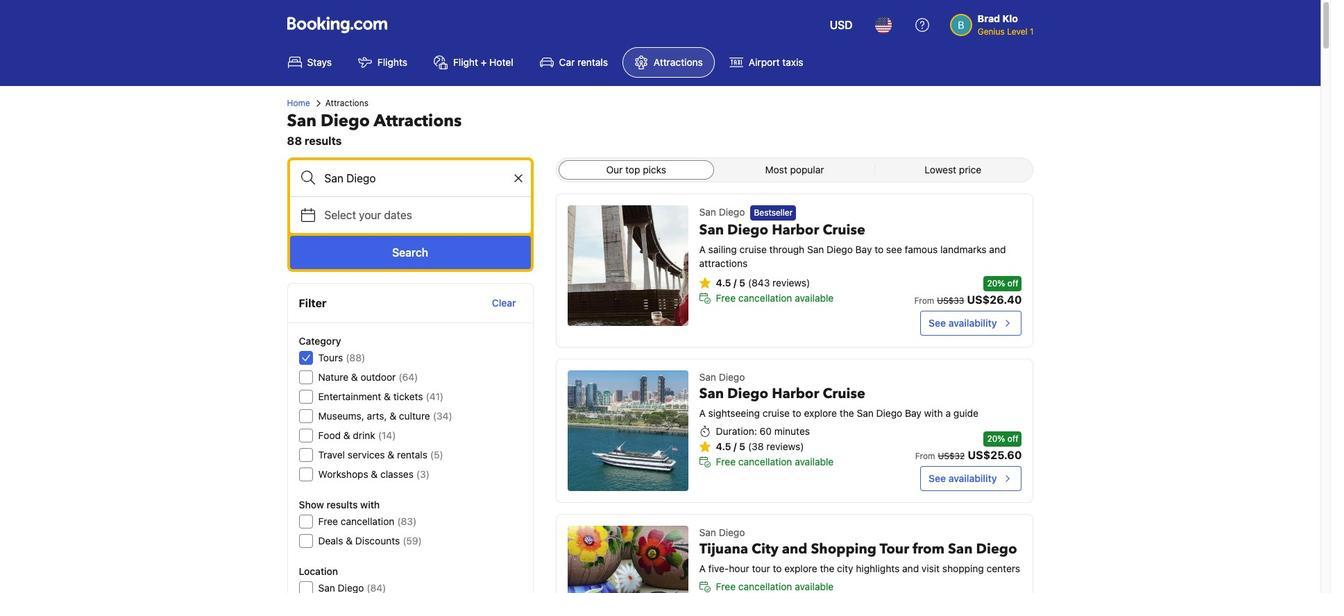 Task type: describe. For each thing, give the bounding box(es) containing it.
guide
[[954, 408, 979, 419]]

1 vertical spatial and
[[782, 540, 808, 559]]

city
[[752, 540, 779, 559]]

duration:
[[716, 426, 757, 438]]

san diego harbor cruise a sailing cruise through san diego bay to see famous landmarks and attractions
[[699, 221, 1006, 270]]

from for cruise
[[915, 296, 935, 306]]

airport
[[749, 56, 780, 68]]

shopping
[[811, 540, 877, 559]]

san diego san diego harbor cruise a sightseeing cruise to explore the san diego bay with a guide
[[699, 372, 979, 419]]

& for tickets
[[384, 391, 391, 403]]

1 available from the top
[[795, 292, 834, 304]]

search
[[392, 246, 428, 259]]

usd button
[[822, 8, 861, 42]]

1 vertical spatial results
[[327, 499, 358, 511]]

availability for cruise
[[949, 317, 997, 329]]

tour
[[880, 540, 909, 559]]

a inside "san diego tijuana city and shopping tour from san diego a five-hour tour to explore the city highlights and visit shopping centers"
[[699, 563, 706, 575]]

1
[[1030, 26, 1034, 37]]

category
[[299, 335, 341, 347]]

through
[[770, 244, 805, 256]]

(38
[[748, 441, 764, 453]]

& for outdoor
[[351, 371, 358, 383]]

& for drink
[[343, 430, 350, 441]]

us$26.40
[[967, 294, 1022, 306]]

hotel
[[489, 56, 513, 68]]

brad klo genius level 1
[[978, 12, 1034, 37]]

1 horizontal spatial and
[[902, 563, 919, 575]]

your account menu brad klo genius level 1 element
[[950, 6, 1039, 38]]

us$33
[[937, 296, 964, 306]]

2 available from the top
[[795, 456, 834, 468]]

usd
[[830, 19, 853, 31]]

outdoor
[[361, 371, 396, 383]]

san diego
[[699, 206, 745, 218]]

explore inside san diego san diego harbor cruise a sightseeing cruise to explore the san diego bay with a guide
[[804, 408, 837, 419]]

(83)
[[397, 516, 417, 528]]

1 horizontal spatial rentals
[[578, 56, 608, 68]]

filter
[[299, 297, 327, 310]]

services
[[348, 449, 385, 461]]

cancellation down 4.5 / 5 (843 reviews)
[[738, 292, 792, 304]]

san diego attractions 88 results
[[287, 110, 462, 147]]

(843
[[748, 277, 770, 289]]

(34)
[[433, 410, 452, 422]]

discounts
[[355, 535, 400, 547]]

see
[[886, 244, 902, 256]]

your
[[359, 209, 381, 221]]

harbor inside "san diego harbor cruise a sailing cruise through san diego bay to see famous landmarks and attractions"
[[772, 221, 819, 240]]

duration: 60 minutes
[[716, 426, 810, 438]]

(3)
[[416, 469, 430, 480]]

level
[[1007, 26, 1028, 37]]

cancellation up deals & discounts (59)
[[341, 516, 395, 528]]

lowest
[[925, 164, 957, 176]]

60
[[760, 426, 772, 438]]

travel services & rentals (5)
[[318, 449, 443, 461]]

see availability for cruise
[[929, 317, 997, 329]]

picks
[[643, 164, 666, 176]]

availability for diego
[[949, 473, 997, 485]]

nature
[[318, 371, 349, 383]]

cancellation down the 4.5 / 5 (38 reviews)
[[738, 456, 792, 468]]

cancellation down tour
[[738, 581, 792, 593]]

tickets
[[393, 391, 423, 403]]

popular
[[790, 164, 824, 176]]

(5)
[[430, 449, 443, 461]]

tijuana
[[699, 540, 748, 559]]

Where are you going? search field
[[290, 160, 531, 196]]

bestseller
[[754, 208, 793, 218]]

home link
[[287, 97, 310, 110]]

car rentals link
[[528, 47, 620, 78]]

flights link
[[346, 47, 419, 78]]

flight
[[453, 56, 478, 68]]

& right arts, at the bottom left of the page
[[390, 410, 396, 422]]

home
[[287, 98, 310, 108]]

our
[[606, 164, 623, 176]]

landmarks
[[941, 244, 987, 256]]

from for diego
[[915, 451, 935, 462]]

clear
[[492, 297, 516, 309]]

hour
[[729, 563, 749, 575]]

stays link
[[276, 47, 344, 78]]

4.5 / 5 (843 reviews)
[[716, 277, 810, 289]]

us$25.60
[[968, 449, 1022, 462]]

cruise inside san diego san diego harbor cruise a sightseeing cruise to explore the san diego bay with a guide
[[763, 408, 790, 419]]

airport taxis link
[[718, 47, 815, 78]]

(41)
[[426, 391, 444, 403]]

1 vertical spatial with
[[360, 499, 380, 511]]

price
[[959, 164, 982, 176]]

minutes
[[774, 426, 810, 438]]

search button
[[290, 236, 531, 269]]

san diego harbor cruise image for a
[[568, 205, 688, 326]]

flight + hotel
[[453, 56, 513, 68]]

cruise inside "san diego harbor cruise a sailing cruise through san diego bay to see famous landmarks and attractions"
[[740, 244, 767, 256]]

harbor inside san diego san diego harbor cruise a sightseeing cruise to explore the san diego bay with a guide
[[772, 385, 819, 404]]

city
[[837, 563, 853, 575]]

top
[[625, 164, 640, 176]]

20% for cruise
[[987, 279, 1005, 289]]



Task type: locate. For each thing, give the bounding box(es) containing it.
free cancellation available down 4.5 / 5 (843 reviews)
[[716, 292, 834, 304]]

0 vertical spatial 4.5
[[716, 277, 731, 289]]

available down minutes on the bottom of the page
[[795, 456, 834, 468]]

available down 4.5 / 5 (843 reviews)
[[795, 292, 834, 304]]

2 availability from the top
[[949, 473, 997, 485]]

20% inside 20% off from us$32 us$25.60
[[987, 434, 1005, 444]]

with left a
[[924, 408, 943, 419]]

see down "us$33"
[[929, 317, 946, 329]]

0 vertical spatial off
[[1008, 279, 1019, 289]]

bay inside "san diego harbor cruise a sailing cruise through san diego bay to see famous landmarks and attractions"
[[856, 244, 872, 256]]

1 availability from the top
[[949, 317, 997, 329]]

booking.com image
[[287, 17, 387, 33]]

1 vertical spatial a
[[699, 408, 706, 419]]

0 vertical spatial rentals
[[578, 56, 608, 68]]

0 vertical spatial harbor
[[772, 221, 819, 240]]

0 vertical spatial availability
[[949, 317, 997, 329]]

with up free cancellation (83)
[[360, 499, 380, 511]]

genius
[[978, 26, 1005, 37]]

1 vertical spatial cruise
[[763, 408, 790, 419]]

1 vertical spatial bay
[[905, 408, 922, 419]]

0 horizontal spatial with
[[360, 499, 380, 511]]

bay
[[856, 244, 872, 256], [905, 408, 922, 419]]

the inside "san diego tijuana city and shopping tour from san diego a five-hour tour to explore the city highlights and visit shopping centers"
[[820, 563, 835, 575]]

2 see availability from the top
[[929, 473, 997, 485]]

classes
[[380, 469, 414, 480]]

20% off from us$32 us$25.60
[[915, 434, 1022, 462]]

1 vertical spatial available
[[795, 456, 834, 468]]

0 vertical spatial free cancellation available
[[716, 292, 834, 304]]

from inside 20% off from us$32 us$25.60
[[915, 451, 935, 462]]

nature & outdoor (64)
[[318, 371, 418, 383]]

2 5 from the top
[[739, 441, 745, 453]]

0 vertical spatial cruise
[[823, 221, 865, 240]]

1 vertical spatial from
[[915, 451, 935, 462]]

from
[[913, 540, 945, 559]]

+
[[481, 56, 487, 68]]

harbor up minutes on the bottom of the page
[[772, 385, 819, 404]]

show results with
[[299, 499, 380, 511]]

0 vertical spatial and
[[989, 244, 1006, 256]]

1 vertical spatial 20%
[[987, 434, 1005, 444]]

1 vertical spatial san diego harbor cruise image
[[568, 371, 688, 492]]

a left five-
[[699, 563, 706, 575]]

see availability down us$32
[[929, 473, 997, 485]]

museums, arts, & culture (34)
[[318, 410, 452, 422]]

20% up us$26.40
[[987, 279, 1005, 289]]

san diego harbor cruise image for harbor
[[568, 371, 688, 492]]

to inside "san diego harbor cruise a sailing cruise through san diego bay to see famous landmarks and attractions"
[[875, 244, 884, 256]]

see down us$32
[[929, 473, 946, 485]]

results inside san diego attractions 88 results
[[305, 135, 342, 147]]

0 horizontal spatial and
[[782, 540, 808, 559]]

2 vertical spatial a
[[699, 563, 706, 575]]

centers
[[987, 563, 1020, 575]]

1 horizontal spatial attractions
[[374, 110, 462, 133]]

show
[[299, 499, 324, 511]]

2 harbor from the top
[[772, 385, 819, 404]]

results
[[305, 135, 342, 147], [327, 499, 358, 511]]

reviews) down minutes on the bottom of the page
[[767, 441, 804, 453]]

rentals right car
[[578, 56, 608, 68]]

bay left see
[[856, 244, 872, 256]]

1 vertical spatial 5
[[739, 441, 745, 453]]

to inside san diego san diego harbor cruise a sightseeing cruise to explore the san diego bay with a guide
[[793, 408, 802, 419]]

cruise right sailing
[[740, 244, 767, 256]]

0 vertical spatial cruise
[[740, 244, 767, 256]]

from left us$32
[[915, 451, 935, 462]]

1 4.5 from the top
[[716, 277, 731, 289]]

airport taxis
[[749, 56, 803, 68]]

explore right tour
[[785, 563, 818, 575]]

20% for diego
[[987, 434, 1005, 444]]

5 left (843
[[739, 277, 745, 289]]

0 vertical spatial see
[[929, 317, 946, 329]]

0 vertical spatial available
[[795, 292, 834, 304]]

a
[[699, 244, 706, 256], [699, 408, 706, 419], [699, 563, 706, 575]]

cruise inside "san diego harbor cruise a sailing cruise through san diego bay to see famous landmarks and attractions"
[[823, 221, 865, 240]]

4.5 / 5 (38 reviews)
[[716, 441, 804, 453]]

/ down attractions
[[734, 277, 737, 289]]

san diego tijuana city and shopping tour from san diego a five-hour tour to explore the city highlights and visit shopping centers
[[699, 527, 1020, 575]]

reviews) for 4.5 / 5 (843 reviews)
[[773, 277, 810, 289]]

entertainment & tickets (41)
[[318, 391, 444, 403]]

free cancellation available
[[716, 292, 834, 304], [716, 456, 834, 468], [716, 581, 834, 593]]

availability down 20% off from us$33 us$26.40 on the right
[[949, 317, 997, 329]]

deals
[[318, 535, 343, 547]]

tijuana city and shopping tour from san diego image
[[568, 526, 688, 593]]

/ for (843
[[734, 277, 737, 289]]

1 horizontal spatial with
[[924, 408, 943, 419]]

/
[[734, 277, 737, 289], [734, 441, 737, 453]]

1 vertical spatial off
[[1008, 434, 1019, 444]]

off for cruise
[[1008, 279, 1019, 289]]

1 cruise from the top
[[823, 221, 865, 240]]

availability down us$32
[[949, 473, 997, 485]]

select your dates
[[325, 209, 412, 221]]

4.5 down duration:
[[716, 441, 731, 453]]

2 4.5 from the top
[[716, 441, 731, 453]]

available down shopping
[[795, 581, 834, 593]]

& down (88)
[[351, 371, 358, 383]]

to up minutes on the bottom of the page
[[793, 408, 802, 419]]

1 a from the top
[[699, 244, 706, 256]]

a left "sightseeing"
[[699, 408, 706, 419]]

harbor
[[772, 221, 819, 240], [772, 385, 819, 404]]

88
[[287, 135, 302, 147]]

from inside 20% off from us$33 us$26.40
[[915, 296, 935, 306]]

off up us$25.60
[[1008, 434, 1019, 444]]

tours (88)
[[318, 352, 365, 364]]

deals & discounts (59)
[[318, 535, 422, 547]]

1 vertical spatial explore
[[785, 563, 818, 575]]

car
[[559, 56, 575, 68]]

4.5
[[716, 277, 731, 289], [716, 441, 731, 453]]

famous
[[905, 244, 938, 256]]

attractions
[[654, 56, 703, 68], [325, 98, 369, 108], [374, 110, 462, 133]]

highlights
[[856, 563, 900, 575]]

shopping
[[943, 563, 984, 575]]

0 vertical spatial from
[[915, 296, 935, 306]]

4.5 down attractions
[[716, 277, 731, 289]]

1 vertical spatial rentals
[[397, 449, 428, 461]]

& down (14)
[[388, 449, 394, 461]]

free cancellation (83)
[[318, 516, 417, 528]]

2 vertical spatial free cancellation available
[[716, 581, 834, 593]]

1 vertical spatial harbor
[[772, 385, 819, 404]]

taxis
[[782, 56, 803, 68]]

(64)
[[399, 371, 418, 383]]

2 horizontal spatial attractions
[[654, 56, 703, 68]]

1 vertical spatial reviews)
[[767, 441, 804, 453]]

to inside "san diego tijuana city and shopping tour from san diego a five-hour tour to explore the city highlights and visit shopping centers"
[[773, 563, 782, 575]]

cruise inside san diego san diego harbor cruise a sightseeing cruise to explore the san diego bay with a guide
[[823, 385, 865, 404]]

1 vertical spatial free cancellation available
[[716, 456, 834, 468]]

stays
[[307, 56, 332, 68]]

flight + hotel link
[[422, 47, 525, 78]]

san diego harbor cruise image
[[568, 205, 688, 326], [568, 371, 688, 492]]

20% inside 20% off from us$33 us$26.40
[[987, 279, 1005, 289]]

reviews) for 4.5 / 5 (38 reviews)
[[767, 441, 804, 453]]

bay inside san diego san diego harbor cruise a sightseeing cruise to explore the san diego bay with a guide
[[905, 408, 922, 419]]

bay left a
[[905, 408, 922, 419]]

a
[[946, 408, 951, 419]]

off up us$26.40
[[1008, 279, 1019, 289]]

2 vertical spatial and
[[902, 563, 919, 575]]

0 vertical spatial results
[[305, 135, 342, 147]]

0 vertical spatial the
[[840, 408, 854, 419]]

see for cruise
[[929, 317, 946, 329]]

free up the deals
[[318, 516, 338, 528]]

and inside "san diego harbor cruise a sailing cruise through san diego bay to see famous landmarks and attractions"
[[989, 244, 1006, 256]]

1 vertical spatial cruise
[[823, 385, 865, 404]]

(14)
[[378, 430, 396, 441]]

the inside san diego san diego harbor cruise a sightseeing cruise to explore the san diego bay with a guide
[[840, 408, 854, 419]]

from
[[915, 296, 935, 306], [915, 451, 935, 462]]

1 vertical spatial 4.5
[[716, 441, 731, 453]]

with inside san diego san diego harbor cruise a sightseeing cruise to explore the san diego bay with a guide
[[924, 408, 943, 419]]

1 vertical spatial see
[[929, 473, 946, 485]]

0 vertical spatial see availability
[[929, 317, 997, 329]]

tours
[[318, 352, 343, 364]]

explore up minutes on the bottom of the page
[[804, 408, 837, 419]]

attractions link
[[623, 47, 715, 78]]

to left see
[[875, 244, 884, 256]]

20% up us$25.60
[[987, 434, 1005, 444]]

1 vertical spatial see availability
[[929, 473, 997, 485]]

1 harbor from the top
[[772, 221, 819, 240]]

san inside san diego attractions 88 results
[[287, 110, 317, 133]]

0 horizontal spatial the
[[820, 563, 835, 575]]

5 for (843 reviews)
[[739, 277, 745, 289]]

free cancellation available down the 4.5 / 5 (38 reviews)
[[716, 456, 834, 468]]

2 vertical spatial to
[[773, 563, 782, 575]]

results right 88
[[305, 135, 342, 147]]

0 horizontal spatial to
[[773, 563, 782, 575]]

rentals up (3)
[[397, 449, 428, 461]]

2 / from the top
[[734, 441, 737, 453]]

most popular
[[765, 164, 824, 176]]

travel
[[318, 449, 345, 461]]

1 vertical spatial to
[[793, 408, 802, 419]]

2 vertical spatial available
[[795, 581, 834, 593]]

flights
[[378, 56, 407, 68]]

and right landmarks on the top
[[989, 244, 1006, 256]]

/ for (38
[[734, 441, 737, 453]]

& for classes
[[371, 469, 378, 480]]

1 vertical spatial attractions
[[325, 98, 369, 108]]

food
[[318, 430, 341, 441]]

2 20% from the top
[[987, 434, 1005, 444]]

1 see from the top
[[929, 317, 946, 329]]

location
[[299, 566, 338, 578]]

/ down duration:
[[734, 441, 737, 453]]

1 20% from the top
[[987, 279, 1005, 289]]

diego inside san diego attractions 88 results
[[321, 110, 370, 133]]

0 horizontal spatial bay
[[856, 244, 872, 256]]

cruise up 60
[[763, 408, 790, 419]]

5 for (38 reviews)
[[739, 441, 745, 453]]

with
[[924, 408, 943, 419], [360, 499, 380, 511]]

from left "us$33"
[[915, 296, 935, 306]]

and left visit
[[902, 563, 919, 575]]

sightseeing
[[708, 408, 760, 419]]

0 vertical spatial a
[[699, 244, 706, 256]]

attractions inside "link"
[[654, 56, 703, 68]]

see
[[929, 317, 946, 329], [929, 473, 946, 485]]

4.5 for 4.5 / 5 (843 reviews)
[[716, 277, 731, 289]]

& down travel services & rentals (5)
[[371, 469, 378, 480]]

off inside 20% off from us$33 us$26.40
[[1008, 279, 1019, 289]]

2 horizontal spatial to
[[875, 244, 884, 256]]

2 horizontal spatial and
[[989, 244, 1006, 256]]

five-
[[708, 563, 729, 575]]

reviews) right (843
[[773, 277, 810, 289]]

0 vertical spatial 5
[[739, 277, 745, 289]]

3 free cancellation available from the top
[[716, 581, 834, 593]]

0 vertical spatial san diego harbor cruise image
[[568, 205, 688, 326]]

workshops & classes (3)
[[318, 469, 430, 480]]

0 vertical spatial attractions
[[654, 56, 703, 68]]

0 vertical spatial bay
[[856, 244, 872, 256]]

0 vertical spatial to
[[875, 244, 884, 256]]

car rentals
[[559, 56, 608, 68]]

0 horizontal spatial rentals
[[397, 449, 428, 461]]

2 see from the top
[[929, 473, 946, 485]]

clear button
[[486, 291, 522, 316]]

to right tour
[[773, 563, 782, 575]]

see for diego
[[929, 473, 946, 485]]

1 / from the top
[[734, 277, 737, 289]]

free down five-
[[716, 581, 736, 593]]

most
[[765, 164, 788, 176]]

attractions
[[699, 258, 748, 270]]

diego
[[321, 110, 370, 133], [719, 206, 745, 218], [727, 221, 769, 240], [827, 244, 853, 256], [719, 372, 745, 383], [727, 385, 769, 404], [876, 408, 903, 419], [719, 527, 745, 539], [976, 540, 1017, 559]]

20% off from us$33 us$26.40
[[915, 279, 1022, 306]]

1 5 from the top
[[739, 277, 745, 289]]

2 cruise from the top
[[823, 385, 865, 404]]

culture
[[399, 410, 430, 422]]

to
[[875, 244, 884, 256], [793, 408, 802, 419], [773, 563, 782, 575]]

a left sailing
[[699, 244, 706, 256]]

4.5 for 4.5 / 5 (38 reviews)
[[716, 441, 731, 453]]

1 horizontal spatial bay
[[905, 408, 922, 419]]

see availability down "us$33"
[[929, 317, 997, 329]]

0 vertical spatial /
[[734, 277, 737, 289]]

2 vertical spatial attractions
[[374, 110, 462, 133]]

lowest price
[[925, 164, 982, 176]]

free down duration:
[[716, 456, 736, 468]]

5 left the "(38"
[[739, 441, 745, 453]]

off inside 20% off from us$32 us$25.60
[[1008, 434, 1019, 444]]

& left 'drink'
[[343, 430, 350, 441]]

0 horizontal spatial attractions
[[325, 98, 369, 108]]

1 free cancellation available from the top
[[716, 292, 834, 304]]

1 see availability from the top
[[929, 317, 997, 329]]

see availability for diego
[[929, 473, 997, 485]]

2 off from the top
[[1008, 434, 1019, 444]]

5
[[739, 277, 745, 289], [739, 441, 745, 453]]

a inside san diego san diego harbor cruise a sightseeing cruise to explore the san diego bay with a guide
[[699, 408, 706, 419]]

free cancellation available down tour
[[716, 581, 834, 593]]

0 vertical spatial 20%
[[987, 279, 1005, 289]]

(88)
[[346, 352, 365, 364]]

food & drink (14)
[[318, 430, 396, 441]]

sailing
[[708, 244, 737, 256]]

1 vertical spatial availability
[[949, 473, 997, 485]]

visit
[[922, 563, 940, 575]]

cruise
[[740, 244, 767, 256], [763, 408, 790, 419]]

2 a from the top
[[699, 408, 706, 419]]

off for diego
[[1008, 434, 1019, 444]]

3 available from the top
[[795, 581, 834, 593]]

and right city
[[782, 540, 808, 559]]

explore inside "san diego tijuana city and shopping tour from san diego a five-hour tour to explore the city highlights and visit shopping centers"
[[785, 563, 818, 575]]

& right the deals
[[346, 535, 353, 547]]

us$32
[[938, 451, 965, 462]]

1 horizontal spatial to
[[793, 408, 802, 419]]

1 san diego harbor cruise image from the top
[[568, 205, 688, 326]]

0 vertical spatial with
[[924, 408, 943, 419]]

1 horizontal spatial the
[[840, 408, 854, 419]]

3 a from the top
[[699, 563, 706, 575]]

& up museums, arts, & culture (34)
[[384, 391, 391, 403]]

a inside "san diego harbor cruise a sailing cruise through san diego bay to see famous landmarks and attractions"
[[699, 244, 706, 256]]

entertainment
[[318, 391, 381, 403]]

free down attractions
[[716, 292, 736, 304]]

& for discounts
[[346, 535, 353, 547]]

2 san diego harbor cruise image from the top
[[568, 371, 688, 492]]

attractions inside san diego attractions 88 results
[[374, 110, 462, 133]]

1 off from the top
[[1008, 279, 1019, 289]]

klo
[[1003, 12, 1018, 24]]

0 vertical spatial reviews)
[[773, 277, 810, 289]]

1 vertical spatial /
[[734, 441, 737, 453]]

1 vertical spatial the
[[820, 563, 835, 575]]

0 vertical spatial explore
[[804, 408, 837, 419]]

museums,
[[318, 410, 364, 422]]

harbor up through
[[772, 221, 819, 240]]

results up free cancellation (83)
[[327, 499, 358, 511]]

2 free cancellation available from the top
[[716, 456, 834, 468]]

drink
[[353, 430, 375, 441]]



Task type: vqa. For each thing, say whether or not it's contained in the screenshot.
leftmost use
no



